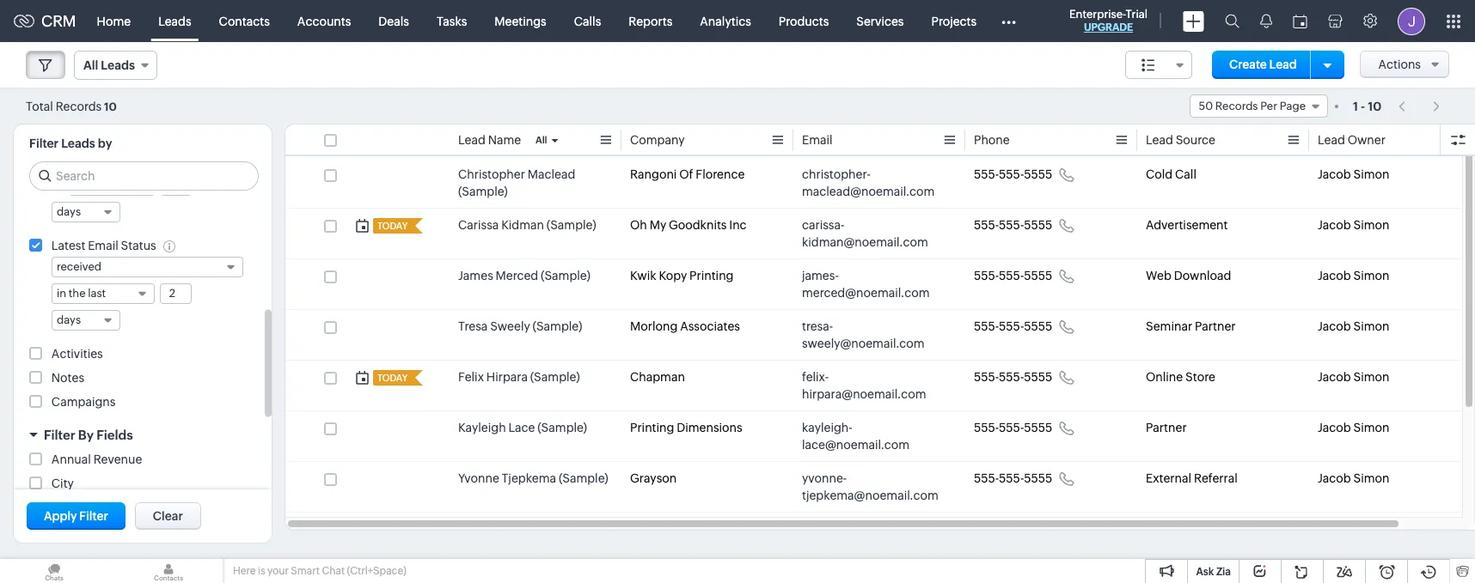 Task type: locate. For each thing, give the bounding box(es) containing it.
seminar partner
[[1146, 320, 1236, 334]]

1 horizontal spatial email
[[802, 133, 833, 147]]

0 vertical spatial email
[[802, 133, 833, 147]]

3 simon from the top
[[1354, 269, 1390, 283]]

4 simon from the top
[[1354, 320, 1390, 334]]

2 555-555-5555 from the top
[[974, 218, 1053, 232]]

None text field
[[161, 285, 191, 304]]

filter down total
[[29, 137, 59, 150]]

products link
[[765, 0, 843, 42]]

7 555-555-5555 from the top
[[974, 472, 1053, 486]]

0 vertical spatial today link
[[373, 218, 409, 234]]

morlong associates
[[630, 320, 740, 334]]

partner down online
[[1146, 421, 1187, 435]]

0 horizontal spatial all
[[83, 58, 98, 72]]

apply filter
[[44, 510, 108, 524]]

enterprise-
[[1070, 8, 1126, 21]]

0 vertical spatial all
[[83, 58, 98, 72]]

7 jacob simon from the top
[[1318, 472, 1390, 486]]

Other Modules field
[[991, 7, 1028, 35]]

1 - 10
[[1354, 99, 1382, 113]]

1 simon from the top
[[1354, 168, 1390, 181]]

records inside "50 records per page" field
[[1216, 100, 1259, 113]]

kwik
[[630, 269, 657, 283]]

partner right seminar
[[1195, 320, 1236, 334]]

christopher- maclead@noemail.com
[[802, 168, 935, 199]]

all up total records 10
[[83, 58, 98, 72]]

lace
[[509, 421, 535, 435]]

1 vertical spatial days
[[57, 314, 81, 327]]

email up received
[[88, 239, 118, 253]]

phone
[[974, 133, 1010, 147]]

merced
[[496, 269, 539, 283]]

create menu image
[[1183, 11, 1205, 31]]

1 vertical spatial today link
[[373, 371, 409, 386]]

printing up grayson
[[630, 421, 675, 435]]

jacob for download
[[1318, 269, 1352, 283]]

felix hirpara (sample)
[[458, 371, 580, 384]]

jacob for partner
[[1318, 320, 1352, 334]]

simon for download
[[1354, 269, 1390, 283]]

goodknits
[[669, 218, 727, 232]]

(sample) right the hirpara
[[530, 371, 580, 384]]

contacts
[[219, 14, 270, 28]]

2 5555 from the top
[[1024, 218, 1053, 232]]

status
[[121, 239, 156, 253]]

christopher maclead (sample)
[[458, 168, 576, 199]]

leads for all leads
[[101, 58, 135, 72]]

oh my goodknits inc
[[630, 218, 747, 232]]

1 vertical spatial days field
[[52, 311, 120, 331]]

row group containing christopher maclead (sample)
[[286, 158, 1476, 584]]

records up filter leads by
[[56, 99, 102, 113]]

(sample) for felix hirpara (sample)
[[530, 371, 580, 384]]

5 jacob simon from the top
[[1318, 371, 1390, 384]]

(sample) right merced
[[541, 269, 591, 283]]

simon
[[1354, 168, 1390, 181], [1354, 218, 1390, 232], [1354, 269, 1390, 283], [1354, 320, 1390, 334], [1354, 371, 1390, 384], [1354, 421, 1390, 435], [1354, 472, 1390, 486]]

days field down in the last
[[52, 311, 120, 331]]

555-555-5555 for christopher- maclead@noemail.com
[[974, 168, 1053, 181]]

3 jacob from the top
[[1318, 269, 1352, 283]]

5 555-555-5555 from the top
[[974, 371, 1053, 384]]

4 5555 from the top
[[1024, 320, 1053, 334]]

6 jacob simon from the top
[[1318, 421, 1390, 435]]

owner
[[1348, 133, 1386, 147]]

1 jacob from the top
[[1318, 168, 1352, 181]]

2 horizontal spatial leads
[[158, 14, 191, 28]]

leads down home link
[[101, 58, 135, 72]]

revenue
[[93, 453, 142, 467]]

filter left 'by'
[[44, 429, 75, 443]]

hirpara@noemail.com
[[802, 388, 927, 402]]

lead for lead name
[[458, 133, 486, 147]]

last
[[88, 288, 106, 300]]

kwik kopy printing
[[630, 269, 734, 283]]

tresa-
[[802, 320, 833, 334]]

10 for 1 - 10
[[1368, 99, 1382, 113]]

lead up cold in the top of the page
[[1146, 133, 1174, 147]]

leads left by
[[61, 137, 95, 150]]

2 jacob simon from the top
[[1318, 218, 1390, 232]]

carissa kidman (sample)
[[458, 218, 596, 232]]

(sample) right tjepkema
[[559, 472, 609, 486]]

received field
[[52, 257, 243, 278]]

0 vertical spatial days
[[57, 206, 81, 218]]

lead left name
[[458, 133, 486, 147]]

by
[[78, 429, 94, 443]]

1 vertical spatial leads
[[101, 58, 135, 72]]

(sample) for kayleigh lace (sample)
[[538, 421, 587, 435]]

(sample) right kidman
[[547, 218, 596, 232]]

2 vertical spatial leads
[[61, 137, 95, 150]]

(sample) down 'christopher'
[[458, 185, 508, 199]]

2 today from the top
[[378, 373, 408, 384]]

felix-
[[802, 371, 829, 384]]

inc
[[729, 218, 747, 232]]

days down in
[[57, 314, 81, 327]]

5 5555 from the top
[[1024, 371, 1053, 384]]

0 vertical spatial today
[[378, 221, 408, 231]]

1 vertical spatial filter
[[44, 429, 75, 443]]

today for felix hirpara (sample)
[[378, 373, 408, 384]]

leads inside all leads field
[[101, 58, 135, 72]]

in the last
[[57, 288, 106, 300]]

external referral
[[1146, 472, 1238, 486]]

simon for call
[[1354, 168, 1390, 181]]

lead source
[[1146, 133, 1216, 147]]

size image
[[1142, 58, 1156, 73]]

accounts
[[297, 14, 351, 28]]

0 vertical spatial printing
[[690, 269, 734, 283]]

yvonne
[[458, 472, 499, 486]]

1 horizontal spatial all
[[536, 135, 547, 145]]

jacob simon
[[1318, 168, 1390, 181], [1318, 218, 1390, 232], [1318, 269, 1390, 283], [1318, 320, 1390, 334], [1318, 371, 1390, 384], [1318, 421, 1390, 435], [1318, 472, 1390, 486]]

2 vertical spatial filter
[[79, 510, 108, 524]]

0 horizontal spatial 10
[[104, 100, 117, 113]]

6 555-555-5555 from the top
[[974, 421, 1053, 435]]

jacob simon for store
[[1318, 371, 1390, 384]]

3 555-555-5555 from the top
[[974, 269, 1053, 283]]

received
[[57, 261, 102, 274]]

1 today from the top
[[378, 221, 408, 231]]

10 right -
[[1368, 99, 1382, 113]]

search element
[[1215, 0, 1250, 42]]

download
[[1174, 269, 1232, 283]]

1 vertical spatial today
[[378, 373, 408, 384]]

chats image
[[0, 560, 108, 584]]

latest
[[51, 239, 85, 253]]

jacob for store
[[1318, 371, 1352, 384]]

upgrade
[[1084, 21, 1134, 34]]

simon for partner
[[1354, 320, 1390, 334]]

3 5555 from the top
[[1024, 269, 1053, 283]]

555-555-5555 for james- merced@noemail.com
[[974, 269, 1053, 283]]

filter for filter by fields
[[44, 429, 75, 443]]

records right '50'
[[1216, 100, 1259, 113]]

today link for felix
[[373, 371, 409, 386]]

days up latest
[[57, 206, 81, 218]]

tresa- sweely@noemail.com
[[802, 320, 925, 351]]

0 vertical spatial leads
[[158, 14, 191, 28]]

email up christopher-
[[802, 133, 833, 147]]

sweely@noemail.com
[[802, 337, 925, 351]]

lead right create
[[1270, 58, 1297, 71]]

oh
[[630, 218, 647, 232]]

calls link
[[560, 0, 615, 42]]

today link for carissa
[[373, 218, 409, 234]]

kopy
[[659, 269, 687, 283]]

lead left "owner"
[[1318, 133, 1346, 147]]

(sample)
[[458, 185, 508, 199], [547, 218, 596, 232], [541, 269, 591, 283], [533, 320, 582, 334], [530, 371, 580, 384], [538, 421, 587, 435], [559, 472, 609, 486]]

lead for lead owner
[[1318, 133, 1346, 147]]

is
[[258, 566, 265, 578]]

felix- hirpara@noemail.com
[[802, 371, 927, 402]]

today for carissa kidman (sample)
[[378, 221, 408, 231]]

services link
[[843, 0, 918, 42]]

referral
[[1194, 472, 1238, 486]]

kayleigh
[[458, 421, 506, 435]]

2 days field from the top
[[52, 311, 120, 331]]

10 up by
[[104, 100, 117, 113]]

filter right "apply"
[[79, 510, 108, 524]]

(sample) for christopher maclead (sample)
[[458, 185, 508, 199]]

christopher
[[458, 168, 525, 181]]

external
[[1146, 472, 1192, 486]]

2 today link from the top
[[373, 371, 409, 386]]

fields
[[97, 429, 133, 443]]

simon for referral
[[1354, 472, 1390, 486]]

6 simon from the top
[[1354, 421, 1390, 435]]

0 vertical spatial partner
[[1195, 320, 1236, 334]]

555-555-5555 for carissa- kidman@noemail.com
[[974, 218, 1053, 232]]

2 days from the top
[[57, 314, 81, 327]]

records
[[56, 99, 102, 113], [1216, 100, 1259, 113]]

all
[[83, 58, 98, 72], [536, 135, 547, 145]]

signals element
[[1250, 0, 1283, 42]]

0 horizontal spatial email
[[88, 239, 118, 253]]

latest email status
[[51, 239, 156, 253]]

cold call
[[1146, 168, 1197, 181]]

days field
[[52, 202, 120, 223], [52, 311, 120, 331]]

kayleigh lace (sample)
[[458, 421, 587, 435]]

james- merced@noemail.com
[[802, 269, 930, 300]]

yvonne-
[[802, 472, 847, 486]]

(sample) right the sweely on the left of page
[[533, 320, 582, 334]]

jacob simon for call
[[1318, 168, 1390, 181]]

6 jacob from the top
[[1318, 421, 1352, 435]]

7 5555 from the top
[[1024, 472, 1053, 486]]

calendar image
[[1293, 14, 1308, 28]]

0 horizontal spatial printing
[[630, 421, 675, 435]]

today link
[[373, 218, 409, 234], [373, 371, 409, 386]]

1 horizontal spatial leads
[[101, 58, 135, 72]]

james merced (sample)
[[458, 269, 591, 283]]

0 vertical spatial days field
[[52, 202, 120, 223]]

row group
[[286, 158, 1476, 584]]

0 horizontal spatial leads
[[61, 137, 95, 150]]

5555
[[1024, 168, 1053, 181], [1024, 218, 1053, 232], [1024, 269, 1053, 283], [1024, 320, 1053, 334], [1024, 371, 1053, 384], [1024, 421, 1053, 435], [1024, 472, 1053, 486]]

all up "maclead"
[[536, 135, 547, 145]]

50
[[1199, 100, 1214, 113]]

navigation
[[1391, 94, 1450, 119]]

(sample) for tresa sweely (sample)
[[533, 320, 582, 334]]

create
[[1230, 58, 1267, 71]]

advertisement
[[1146, 218, 1228, 232]]

3 jacob simon from the top
[[1318, 269, 1390, 283]]

0 vertical spatial filter
[[29, 137, 59, 150]]

1 jacob simon from the top
[[1318, 168, 1390, 181]]

days field up latest
[[52, 202, 120, 223]]

james-
[[802, 269, 839, 283]]

lace@noemail.com
[[802, 439, 910, 452]]

4 jacob from the top
[[1318, 320, 1352, 334]]

1 horizontal spatial 10
[[1368, 99, 1382, 113]]

james
[[458, 269, 493, 283]]

contacts image
[[114, 560, 223, 584]]

7 simon from the top
[[1354, 472, 1390, 486]]

printing right kopy on the top of the page
[[690, 269, 734, 283]]

tasks
[[437, 14, 467, 28]]

(sample) right lace
[[538, 421, 587, 435]]

city
[[51, 478, 74, 491]]

10 inside total records 10
[[104, 100, 117, 113]]

create lead
[[1230, 58, 1297, 71]]

1 horizontal spatial records
[[1216, 100, 1259, 113]]

1 today link from the top
[[373, 218, 409, 234]]

1 555-555-5555 from the top
[[974, 168, 1053, 181]]

jacob
[[1318, 168, 1352, 181], [1318, 218, 1352, 232], [1318, 269, 1352, 283], [1318, 320, 1352, 334], [1318, 371, 1352, 384], [1318, 421, 1352, 435], [1318, 472, 1352, 486]]

5 simon from the top
[[1354, 371, 1390, 384]]

calls
[[574, 14, 601, 28]]

1 vertical spatial partner
[[1146, 421, 1187, 435]]

0 horizontal spatial records
[[56, 99, 102, 113]]

none field size
[[1126, 51, 1193, 79]]

days
[[57, 206, 81, 218], [57, 314, 81, 327]]

filter inside dropdown button
[[44, 429, 75, 443]]

7 jacob from the top
[[1318, 472, 1352, 486]]

all inside field
[[83, 58, 98, 72]]

4 555-555-5555 from the top
[[974, 320, 1053, 334]]

chat
[[322, 566, 345, 578]]

james- merced@noemail.com link
[[802, 267, 940, 302]]

(sample) inside christopher maclead (sample)
[[458, 185, 508, 199]]

leads right home
[[158, 14, 191, 28]]

None field
[[1126, 51, 1193, 79], [69, 175, 155, 196], [69, 175, 155, 196]]

4 jacob simon from the top
[[1318, 320, 1390, 334]]

filter by fields button
[[14, 421, 272, 451]]

1 vertical spatial all
[[536, 135, 547, 145]]

(sample) for james merced (sample)
[[541, 269, 591, 283]]

1 5555 from the top
[[1024, 168, 1053, 181]]

5 jacob from the top
[[1318, 371, 1352, 384]]

notes
[[51, 372, 84, 386]]

call
[[1176, 168, 1197, 181]]

jacob for referral
[[1318, 472, 1352, 486]]

in the last field
[[52, 284, 155, 305]]



Task type: describe. For each thing, give the bounding box(es) containing it.
christopher maclead (sample) link
[[458, 166, 613, 200]]

total
[[26, 99, 53, 113]]

printing dimensions
[[630, 421, 743, 435]]

ask
[[1197, 567, 1214, 579]]

actions
[[1379, 58, 1422, 71]]

1 vertical spatial printing
[[630, 421, 675, 435]]

2 jacob from the top
[[1318, 218, 1352, 232]]

filter for filter leads by
[[29, 137, 59, 150]]

james merced (sample) link
[[458, 267, 591, 285]]

meetings
[[495, 14, 547, 28]]

555-555-5555 for kayleigh- lace@noemail.com
[[974, 421, 1053, 435]]

create lead button
[[1213, 51, 1315, 79]]

accounts link
[[284, 0, 365, 42]]

annual revenue
[[51, 453, 142, 467]]

jacob for call
[[1318, 168, 1352, 181]]

florence
[[696, 168, 745, 181]]

search image
[[1225, 14, 1240, 28]]

All Leads field
[[74, 51, 157, 80]]

1
[[1354, 99, 1359, 113]]

chapman
[[630, 371, 685, 384]]

activities
[[51, 348, 103, 361]]

dimensions
[[677, 421, 743, 435]]

clear
[[153, 510, 183, 524]]

rangoni
[[630, 168, 677, 181]]

5555 for cold
[[1024, 168, 1053, 181]]

tasks link
[[423, 0, 481, 42]]

filter leads by
[[29, 137, 112, 150]]

campaigns
[[51, 396, 116, 410]]

lead inside button
[[1270, 58, 1297, 71]]

all for all leads
[[83, 58, 98, 72]]

(sample) for carissa kidman (sample)
[[547, 218, 596, 232]]

1 days from the top
[[57, 206, 81, 218]]

here
[[233, 566, 256, 578]]

projects link
[[918, 0, 991, 42]]

online store
[[1146, 371, 1216, 384]]

analytics
[[700, 14, 751, 28]]

carissa- kidman@noemail.com link
[[802, 217, 940, 251]]

leads link
[[145, 0, 205, 42]]

50 Records Per Page field
[[1190, 95, 1329, 118]]

1 vertical spatial email
[[88, 239, 118, 253]]

records for total
[[56, 99, 102, 113]]

all for all
[[536, 135, 547, 145]]

6 5555 from the top
[[1024, 421, 1053, 435]]

5555 for seminar
[[1024, 320, 1053, 334]]

simon for store
[[1354, 371, 1390, 384]]

555-555-5555 for yvonne- tjepkema@noemail.com
[[974, 472, 1053, 486]]

50 records per page
[[1199, 100, 1306, 113]]

total records 10
[[26, 99, 117, 113]]

lead name
[[458, 133, 521, 147]]

zia
[[1217, 567, 1231, 579]]

records for 50
[[1216, 100, 1259, 113]]

online
[[1146, 371, 1183, 384]]

annual
[[51, 453, 91, 467]]

(sample) for yvonne tjepkema (sample)
[[559, 472, 609, 486]]

5555 for online
[[1024, 371, 1053, 384]]

christopher- maclead@noemail.com link
[[802, 166, 940, 200]]

filter inside button
[[79, 510, 108, 524]]

jacob simon for download
[[1318, 269, 1390, 283]]

page
[[1280, 100, 1306, 113]]

(ctrl+space)
[[347, 566, 407, 578]]

name
[[488, 133, 521, 147]]

seminar
[[1146, 320, 1193, 334]]

christopher-
[[802, 168, 871, 181]]

555-555-5555 for tresa- sweely@noemail.com
[[974, 320, 1053, 334]]

lead owner
[[1318, 133, 1386, 147]]

signals image
[[1261, 14, 1273, 28]]

jacob simon for partner
[[1318, 320, 1390, 334]]

carissa- kidman@noemail.com
[[802, 218, 929, 249]]

store
[[1186, 371, 1216, 384]]

1 horizontal spatial partner
[[1195, 320, 1236, 334]]

tresa- sweely@noemail.com link
[[802, 318, 940, 353]]

tresa sweely (sample)
[[458, 320, 582, 334]]

crm link
[[14, 12, 76, 30]]

web
[[1146, 269, 1172, 283]]

cold
[[1146, 168, 1173, 181]]

the
[[69, 288, 86, 300]]

tjepkema@noemail.com
[[802, 489, 939, 503]]

1 days field from the top
[[52, 202, 120, 223]]

leads for filter leads by
[[61, 137, 95, 150]]

felix- hirpara@noemail.com link
[[802, 369, 940, 403]]

5555 for external
[[1024, 472, 1053, 486]]

apply
[[44, 510, 77, 524]]

services
[[857, 14, 904, 28]]

deals link
[[365, 0, 423, 42]]

10 for total records 10
[[104, 100, 117, 113]]

leads inside leads link
[[158, 14, 191, 28]]

kayleigh- lace@noemail.com
[[802, 421, 910, 452]]

of
[[680, 168, 694, 181]]

5555 for web
[[1024, 269, 1053, 283]]

tresa
[[458, 320, 488, 334]]

deals
[[379, 14, 409, 28]]

Search text field
[[30, 163, 258, 190]]

-
[[1361, 99, 1366, 113]]

reports
[[629, 14, 673, 28]]

1 horizontal spatial printing
[[690, 269, 734, 283]]

products
[[779, 14, 829, 28]]

jacob simon for referral
[[1318, 472, 1390, 486]]

555-555-5555 for felix- hirpara@noemail.com
[[974, 371, 1053, 384]]

hirpara
[[487, 371, 528, 384]]

lead for lead source
[[1146, 133, 1174, 147]]

0 horizontal spatial partner
[[1146, 421, 1187, 435]]

morlong
[[630, 320, 678, 334]]

create menu element
[[1173, 0, 1215, 42]]

source
[[1176, 133, 1216, 147]]

company
[[630, 133, 685, 147]]

kayleigh- lace@noemail.com link
[[802, 420, 940, 454]]

smart
[[291, 566, 320, 578]]

carissa-
[[802, 218, 845, 232]]

web download
[[1146, 269, 1232, 283]]

felix
[[458, 371, 484, 384]]

profile image
[[1398, 7, 1426, 35]]

2 simon from the top
[[1354, 218, 1390, 232]]

in
[[57, 288, 66, 300]]

profile element
[[1388, 0, 1436, 42]]

ask zia
[[1197, 567, 1231, 579]]

yvonne tjepkema (sample) link
[[458, 470, 609, 488]]



Task type: vqa. For each thing, say whether or not it's contained in the screenshot.
Records within "field"
yes



